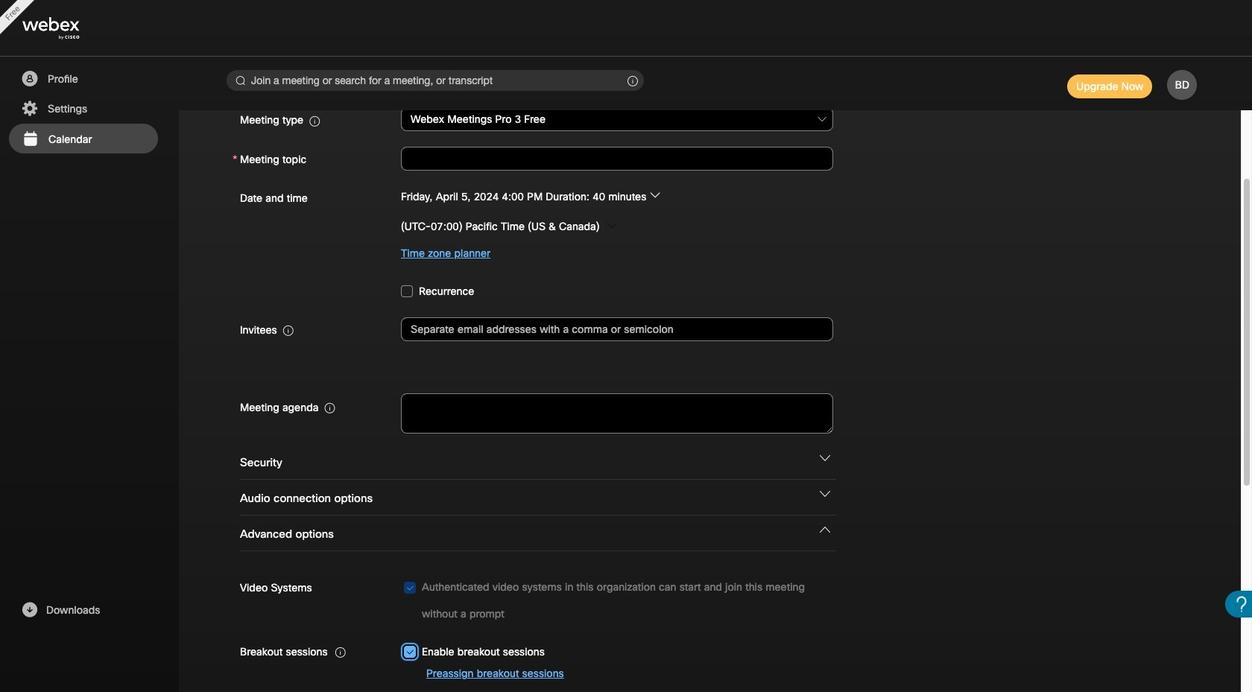 Task type: describe. For each thing, give the bounding box(es) containing it.
mds people circle_filled image
[[20, 70, 39, 88]]

ng down image inside advanced options region
[[820, 525, 830, 535]]

advanced options region
[[233, 516, 1187, 692]]

arrow image
[[607, 220, 617, 231]]

mds content download_filled image
[[20, 602, 39, 619]]

video systems: authenticated video systems in this organization can start and join this meeting without a prompt element
[[404, 574, 833, 628]]

1 ng down image from the top
[[820, 453, 830, 464]]

mds settings_filled image
[[20, 100, 39, 118]]

Invitees text field
[[401, 317, 833, 341]]

Join a meeting or search for a meeting, or transcript text field
[[227, 70, 644, 91]]

breakout sessions: enable breakout sessions element
[[404, 638, 545, 666]]



Task type: vqa. For each thing, say whether or not it's contained in the screenshot.
the top TAB LIST
no



Task type: locate. For each thing, give the bounding box(es) containing it.
ng down image
[[820, 453, 830, 464], [820, 525, 830, 535]]

ng down image up ng down image
[[820, 453, 830, 464]]

banner
[[0, 0, 1252, 57]]

cisco webex image
[[22, 17, 112, 40]]

mds meetings_filled image
[[21, 130, 40, 148]]

None text field
[[401, 147, 833, 171], [401, 393, 833, 434], [401, 147, 833, 171], [401, 393, 833, 434]]

1 vertical spatial ng down image
[[820, 525, 830, 535]]

arrow image
[[650, 190, 660, 200]]

None field
[[401, 106, 834, 133]]

group
[[233, 184, 1187, 267]]

0 vertical spatial ng down image
[[820, 453, 830, 464]]

ng down image
[[820, 489, 830, 499]]

ng down image down ng down image
[[820, 525, 830, 535]]

2 ng down image from the top
[[820, 525, 830, 535]]



